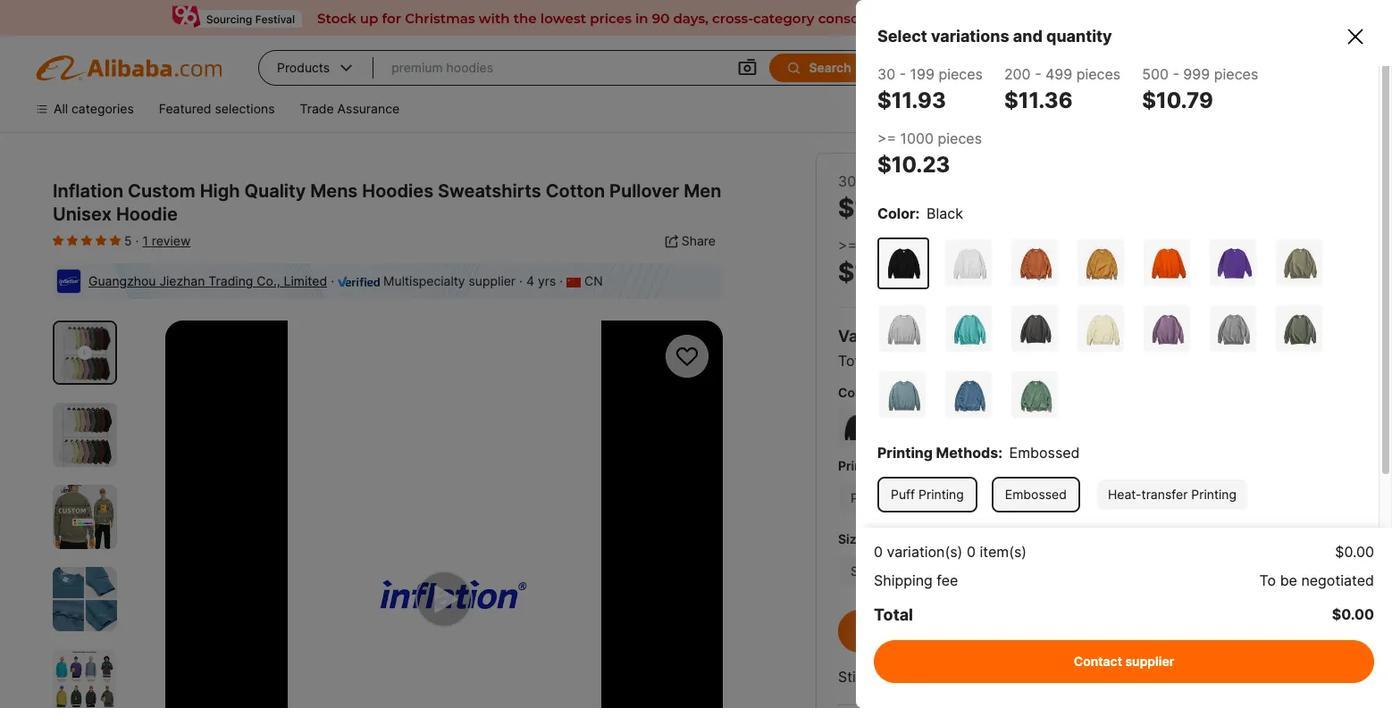 Task type: vqa. For each thing, say whether or not it's contained in the screenshot.
All suppliers "LINK"
no



Task type: describe. For each thing, give the bounding box(es) containing it.
1 vertical spatial 199
[[871, 173, 896, 190]]

 search
[[786, 60, 852, 76]]

favorite image
[[674, 343, 701, 370]]

selections
[[215, 101, 275, 116]]

0 horizontal spatial :
[[916, 205, 920, 223]]

pieces down buyer at top
[[938, 130, 982, 147]]

$11.93 inside 30 - 199 pieces $11.93
[[878, 88, 946, 114]]

select now
[[1241, 352, 1318, 370]]

0 vertical spatial 1000
[[901, 130, 934, 147]]

featured selections
[[159, 101, 275, 116]]

variations
[[839, 327, 917, 346]]

- for $10.79
[[1173, 65, 1180, 83]]

2 horizontal spatial color
[[953, 352, 990, 370]]

supplier right a
[[1119, 101, 1166, 116]]

select for select variations and quantity
[[878, 27, 928, 46]]

order
[[1059, 669, 1097, 687]]

co.,
[[257, 274, 280, 289]]

m link
[[879, 555, 915, 589]]

help
[[1191, 101, 1218, 116]]

mens
[[310, 181, 358, 202]]

heat- for heat-transfer printing link corresponding to embossed link above item(s)
[[1108, 487, 1142, 502]]

- for $11.93
[[900, 65, 906, 83]]

$11.93 for s
[[1106, 624, 1144, 639]]

printing
[[959, 537, 1004, 552]]

;
[[990, 352, 994, 370]]

ship
[[909, 60, 935, 75]]

2 0 from the left
[[967, 544, 976, 561]]

variation(s)
[[887, 544, 963, 561]]

to:
[[938, 60, 954, 75]]

color : black
[[878, 205, 964, 223]]

still
[[839, 669, 863, 687]]

chat now
[[1169, 623, 1234, 641]]

to be negotiated
[[1260, 572, 1375, 590]]

0 horizontal spatial contact
[[897, 623, 953, 641]]

heat-transfer printing link for embossed link underneath printing methods : embossed
[[1038, 482, 1192, 516]]

puff for puff printing link related to embossed link underneath printing methods : embossed
[[851, 491, 875, 506]]

central
[[989, 101, 1032, 116]]

assurance
[[338, 101, 400, 116]]

200 - 499 pieces $11.36
[[1005, 65, 1121, 114]]

size .
[[1148, 352, 1181, 370]]

variations
[[931, 27, 1010, 46]]

center
[[1222, 101, 1262, 116]]

item(s)
[[980, 544, 1027, 561]]

999
[[1184, 65, 1211, 83]]

all categories
[[54, 101, 134, 116]]

1 horizontal spatial m
[[891, 564, 902, 579]]

now for chat now
[[1205, 623, 1234, 641]]


[[737, 57, 759, 79]]

puff for embossed link above item(s)'s puff printing link
[[891, 487, 915, 502]]

4 yrs
[[526, 274, 556, 289]]

heat-transfer printing link for embossed link above item(s)
[[1095, 477, 1251, 513]]

color for color
[[839, 385, 871, 400]]

pieces down color : black at the top
[[899, 237, 943, 255]]

1 vertical spatial $10.23
[[839, 257, 923, 288]]

options:
[[876, 352, 930, 370]]

pieces inside 30 - 199 pieces $11.93
[[939, 65, 983, 83]]

0 variation(s) 0 item(s)
[[874, 544, 1027, 561]]

review
[[152, 233, 191, 249]]

4
[[526, 274, 535, 289]]

sweatshirts
[[438, 181, 541, 202]]

1 vertical spatial m
[[878, 665, 889, 680]]

in
[[1214, 60, 1225, 75]]

sample
[[1101, 669, 1150, 687]]

a
[[1109, 101, 1116, 116]]

buyer
[[952, 101, 986, 116]]

199 pieces
[[871, 173, 944, 190]]

printing methods : embossed
[[878, 444, 1080, 462]]

to
[[1260, 572, 1277, 590]]

get
[[936, 669, 960, 687]]

english-
[[1054, 60, 1103, 75]]

first!
[[1024, 669, 1055, 687]]

select variations and quantity
[[878, 27, 1113, 46]]

$11.93 for 30
[[839, 193, 919, 223]]

- for $11.36
[[1035, 65, 1042, 83]]

now for select now
[[1288, 352, 1318, 370]]

30 - 199 pieces $11.93
[[878, 65, 983, 114]]

.
[[1177, 352, 1181, 370]]

supplier left 4
[[469, 274, 516, 289]]

color for color : black
[[878, 205, 916, 223]]

1 0 from the left
[[874, 544, 883, 561]]

trade
[[300, 101, 334, 116]]

chat
[[1169, 623, 1202, 641]]

yrs
[[538, 274, 556, 289]]

17 color ;
[[934, 352, 994, 370]]

products link
[[259, 51, 374, 85]]

puff printing link for embossed link above item(s)
[[878, 477, 978, 513]]

quantity
[[1047, 27, 1113, 46]]

1 horizontal spatial :
[[999, 444, 1003, 462]]

shipping
[[874, 572, 933, 590]]

$0.00 for total
[[1333, 606, 1375, 624]]

select now link
[[1241, 352, 1318, 370]]

shipping fee
[[874, 572, 959, 590]]

$0.00 for 0 variation(s) 0 item(s)
[[1336, 544, 1375, 561]]

all
[[54, 101, 68, 116]]

sign in
[[1185, 60, 1225, 75]]

negotiated
[[1302, 572, 1375, 590]]

multispecialty supplier
[[384, 274, 516, 289]]

hoodie
[[116, 204, 178, 225]]

silk
[[891, 537, 912, 552]]

become a supplier
[[1057, 101, 1166, 116]]

inflation custom high quality mens hoodies sweatshirts cotton pullover men unisex hoodie
[[53, 181, 722, 225]]

pieces inside 200 - 499 pieces $11.36
[[1077, 65, 1121, 83]]

499
[[1046, 65, 1073, 83]]

1 horizontal spatial transfer
[[1142, 487, 1188, 502]]

puff printing for puff printing link related to embossed link underneath printing methods : embossed
[[851, 491, 924, 506]]

custom
[[128, 181, 196, 202]]

0 horizontal spatial printing methods
[[839, 459, 943, 474]]

deciding?
[[867, 669, 932, 687]]

size for embossed link underneath printing methods : embossed
[[839, 532, 864, 547]]

become
[[1057, 101, 1105, 116]]

500 - 999 pieces $10.79
[[1143, 65, 1259, 114]]



Task type: locate. For each thing, give the bounding box(es) containing it.
heat-transfer printing for heat-transfer printing link related to embossed link underneath printing methods : embossed
[[1050, 491, 1179, 506]]

0 vertical spatial m
[[891, 564, 902, 579]]

$11.36 inside 200 - 499 pieces $11.36
[[1005, 88, 1073, 114]]

puff up s link at the right bottom of page
[[851, 491, 875, 506]]

color down total options:
[[839, 385, 871, 400]]

1 vertical spatial contact supplier
[[1074, 654, 1175, 670]]

0 vertical spatial $11.36
[[1005, 88, 1073, 114]]

total down variations
[[839, 352, 872, 370]]

2 horizontal spatial -
[[1173, 65, 1180, 83]]

0 horizontal spatial m
[[878, 665, 889, 680]]

0 horizontal spatial -
[[900, 65, 906, 83]]

0 vertical spatial total
[[839, 352, 872, 370]]

1 horizontal spatial 1000
[[901, 130, 934, 147]]

0 vertical spatial color
[[878, 205, 916, 223]]

- inside 500 - 999 pieces $10.79
[[1173, 65, 1180, 83]]

printing methods right ;
[[1010, 352, 1127, 370]]

1 vertical spatial color
[[953, 352, 990, 370]]

silk screen printing
[[891, 537, 1004, 552]]

3 favorites filling image from the left
[[96, 233, 106, 248]]

0 vertical spatial >= 1000 pieces $10.23
[[878, 130, 982, 178]]

heat-transfer printing for heat-transfer printing link corresponding to embossed link above item(s)
[[1108, 487, 1237, 502]]

total for total options:
[[839, 352, 872, 370]]

puff printing up screen
[[891, 487, 964, 502]]

0 vertical spatial contact supplier
[[897, 623, 1012, 641]]

2 horizontal spatial size
[[1148, 352, 1177, 370]]

printing methods up the silk
[[839, 459, 943, 474]]

1 horizontal spatial contact supplier
[[1074, 654, 1175, 670]]

$11.93 down 'ship'
[[878, 88, 946, 114]]

now
[[1288, 352, 1318, 370], [1205, 623, 1234, 641]]

screen
[[915, 537, 955, 552]]

pieces up buyer at top
[[939, 65, 983, 83]]

embossed link down printing methods : embossed
[[944, 482, 1031, 516]]

products
[[277, 60, 330, 75]]

limited
[[284, 274, 327, 289]]

0 horizontal spatial contact supplier
[[897, 623, 1012, 641]]

$0.00 down negotiated
[[1333, 606, 1375, 624]]

select up 'ship'
[[878, 27, 928, 46]]

$10.23 up variations
[[839, 257, 923, 288]]

0 vertical spatial 199
[[911, 65, 935, 83]]

black
[[927, 205, 964, 223]]

0 horizontal spatial select
[[878, 27, 928, 46]]

1 horizontal spatial size
[[878, 586, 908, 603]]

cn
[[585, 274, 603, 289]]

m
[[891, 564, 902, 579], [878, 665, 889, 680]]

contact supplier up get at bottom
[[897, 623, 1012, 641]]

contact right first!
[[1074, 654, 1123, 670]]

0 left the silk
[[874, 544, 883, 561]]

1 vertical spatial $0.00
[[1333, 606, 1375, 624]]

heat- for heat-transfer printing link related to embossed link underneath printing methods : embossed
[[1050, 491, 1084, 506]]

1 vertical spatial 1000
[[861, 237, 895, 255]]

pieces inside 500 - 999 pieces $10.79
[[1215, 65, 1259, 83]]

printing
[[1010, 352, 1063, 370], [878, 444, 933, 462], [839, 459, 886, 474], [919, 487, 964, 502], [1192, 487, 1237, 502], [879, 491, 924, 506], [1134, 491, 1179, 506]]

500
[[1143, 65, 1169, 83]]

1 vertical spatial >= 1000 pieces $10.23
[[839, 237, 943, 288]]

puff printing
[[891, 487, 964, 502], [851, 491, 924, 506]]

199
[[911, 65, 935, 83], [871, 173, 896, 190]]

$11.36 down 499
[[1005, 88, 1073, 114]]

color down 199 pieces
[[878, 205, 916, 223]]

l link
[[922, 555, 954, 589]]

>=
[[878, 130, 897, 147], [839, 237, 857, 255]]

1 vertical spatial printing methods
[[839, 459, 943, 474]]

select
[[878, 27, 928, 46], [1241, 352, 1285, 370]]

1 vertical spatial size
[[839, 532, 864, 547]]

$11.36 right black on the top of the page
[[965, 193, 1045, 223]]

1 vertical spatial 30
[[839, 173, 857, 190]]

$11.93 up sample
[[1106, 624, 1144, 639]]

heat-transfer printing
[[1108, 487, 1237, 502], [1050, 491, 1179, 506]]

color right 17
[[953, 352, 990, 370]]

- left 'ship'
[[900, 65, 906, 83]]

1 horizontal spatial -
[[1035, 65, 1042, 83]]

order sample link
[[1059, 669, 1150, 687]]

english-usd
[[1054, 60, 1129, 75]]

m down the silk
[[891, 564, 902, 579]]

1000 up 199 pieces
[[901, 130, 934, 147]]

1 vertical spatial :
[[999, 444, 1003, 462]]

2 - from the left
[[1035, 65, 1042, 83]]

categories
[[72, 101, 134, 116]]

m right the still
[[878, 665, 889, 680]]

be
[[1281, 572, 1298, 590]]

0 horizontal spatial s
[[851, 564, 859, 579]]

1 horizontal spatial >=
[[878, 130, 897, 147]]

1 horizontal spatial select
[[1241, 352, 1285, 370]]

1 horizontal spatial 30
[[878, 65, 896, 83]]

puff printing for embossed link above item(s)'s puff printing link
[[891, 487, 964, 502]]

0
[[874, 544, 883, 561], [967, 544, 976, 561]]

puff up the silk
[[891, 487, 915, 502]]

select right '.'
[[1241, 352, 1285, 370]]

select for select now
[[1241, 352, 1285, 370]]

2 favorites filling image from the left
[[67, 233, 78, 248]]

help center
[[1191, 101, 1262, 116]]

puff printing link up screen
[[878, 477, 978, 513]]

s up the deciding?
[[878, 624, 886, 639]]

s left the m link
[[851, 564, 859, 579]]

3 - from the left
[[1173, 65, 1180, 83]]

favorites filling image
[[53, 233, 63, 248], [67, 233, 78, 248], [96, 233, 106, 248], [110, 233, 121, 248]]

total for total
[[874, 606, 914, 625]]

0 horizontal spatial heat-
[[1050, 491, 1084, 506]]

contact
[[897, 623, 953, 641], [1074, 654, 1123, 670]]

jiezhan
[[159, 274, 205, 289]]

1
[[142, 233, 148, 249]]

pieces up center
[[1215, 65, 1259, 83]]

high
[[200, 181, 240, 202]]

5
[[124, 233, 132, 249]]

0 left item(s)
[[967, 544, 976, 561]]

1 vertical spatial s
[[878, 624, 886, 639]]

puff printing link up the silk
[[839, 482, 937, 516]]

contact up get at bottom
[[897, 623, 953, 641]]

trade assurance
[[300, 101, 400, 116]]

contact supplier down chat
[[1074, 654, 1175, 670]]

guangzhou jiezhan trading co., limited link
[[88, 274, 327, 289]]

$11.93 right order
[[1106, 665, 1144, 680]]

favorites filling image
[[53, 233, 63, 248], [67, 233, 78, 248], [81, 233, 92, 248], [81, 233, 92, 248], [96, 233, 106, 248], [110, 233, 121, 248]]

0 vertical spatial printing methods
[[1010, 352, 1127, 370]]

1 horizontal spatial printing methods
[[1010, 352, 1127, 370]]


[[786, 60, 802, 76]]

embossed link
[[992, 477, 1081, 513], [944, 482, 1031, 516]]

30 for 30 - 199 pieces $11.93
[[878, 65, 896, 83]]

cotton
[[546, 181, 605, 202]]

>= 1000 pieces $10.23 down buyer at top
[[878, 130, 982, 178]]

printing methods
[[1010, 352, 1127, 370], [839, 459, 943, 474]]

0 horizontal spatial color
[[839, 385, 871, 400]]

199 inside 30 - 199 pieces $11.93
[[911, 65, 935, 83]]

1 vertical spatial $11.36
[[965, 193, 1045, 223]]

1 horizontal spatial 199
[[911, 65, 935, 83]]

inflation
[[53, 181, 123, 202]]

chat now button
[[1085, 611, 1318, 653]]

ship to:
[[909, 60, 954, 75]]

0 horizontal spatial size
[[839, 532, 864, 547]]

supplier down chat
[[1126, 654, 1175, 670]]

2 vertical spatial size
[[878, 586, 908, 603]]

>= 1000 pieces $10.23
[[878, 130, 982, 178], [839, 237, 943, 288]]

1 horizontal spatial 0
[[967, 544, 976, 561]]

1 horizontal spatial now
[[1288, 352, 1318, 370]]

guangzhou
[[88, 274, 156, 289]]

0 horizontal spatial 199
[[871, 173, 896, 190]]

contact supplier
[[897, 623, 1012, 641], [1074, 654, 1175, 670]]

multispecialty
[[384, 274, 465, 289]]

$0.00
[[1336, 544, 1375, 561], [1333, 606, 1375, 624]]

supplier up samples
[[956, 623, 1012, 641]]

1 horizontal spatial puff
[[891, 487, 915, 502]]

total down shipping
[[874, 606, 914, 625]]

$11.93 down 199 pieces
[[839, 193, 919, 223]]

17
[[934, 352, 949, 370]]

- inside 200 - 499 pieces $11.36
[[1035, 65, 1042, 83]]

1 - from the left
[[900, 65, 906, 83]]

1 vertical spatial >=
[[839, 237, 857, 255]]

size for embossed link above item(s)
[[878, 586, 908, 603]]

l
[[935, 564, 942, 579]]

embossed link up item(s)
[[992, 477, 1081, 513]]

1 horizontal spatial contact
[[1074, 654, 1123, 670]]

total
[[839, 352, 872, 370], [874, 606, 914, 625]]

color
[[878, 205, 916, 223], [953, 352, 990, 370], [839, 385, 871, 400]]

transfer
[[1142, 487, 1188, 502], [1084, 491, 1130, 506]]

0 horizontal spatial 30
[[839, 173, 857, 190]]

0 vertical spatial :
[[916, 205, 920, 223]]

1000 down color : black at the top
[[861, 237, 895, 255]]

0 horizontal spatial >=
[[839, 237, 857, 255]]

0 horizontal spatial transfer
[[1084, 491, 1130, 506]]

199 up color : black at the top
[[871, 173, 896, 190]]

1 vertical spatial contact
[[1074, 654, 1123, 670]]

1 horizontal spatial total
[[874, 606, 914, 625]]

2 vertical spatial color
[[839, 385, 871, 400]]

total options:
[[839, 352, 930, 370]]

0 horizontal spatial total
[[839, 352, 872, 370]]

0 vertical spatial $10.23
[[878, 152, 951, 178]]

- inside 30 - 199 pieces $11.93
[[900, 65, 906, 83]]

puff printing link for embossed link underneath printing methods : embossed
[[839, 482, 937, 516]]

0 horizontal spatial 0
[[874, 544, 883, 561]]

company logo image
[[56, 269, 81, 294]]

0 horizontal spatial puff
[[851, 491, 875, 506]]

200
[[1005, 65, 1031, 83]]

pieces up become a supplier
[[1077, 65, 1121, 83]]

30 left 'ship'
[[878, 65, 896, 83]]

buyer central
[[952, 101, 1032, 116]]

1 horizontal spatial s
[[878, 624, 886, 639]]

pieces up color : black at the top
[[900, 173, 944, 190]]

$11.93 for m
[[1106, 665, 1144, 680]]

premium hoodies text field
[[392, 52, 719, 84]]

1 horizontal spatial color
[[878, 205, 916, 223]]

$0.00 up negotiated
[[1336, 544, 1375, 561]]

puff printing link
[[878, 477, 978, 513], [839, 482, 937, 516]]

size
[[1148, 352, 1177, 370], [839, 532, 864, 547], [878, 586, 908, 603]]

0 vertical spatial $0.00
[[1336, 544, 1375, 561]]

usd
[[1103, 60, 1129, 75]]

0 vertical spatial contact
[[897, 623, 953, 641]]

- right 500
[[1173, 65, 1180, 83]]

$10.79
[[1143, 88, 1214, 114]]

>= 1000 pieces $10.23 down color : black at the top
[[839, 237, 943, 288]]

puff printing up the silk
[[851, 491, 924, 506]]

0 vertical spatial size
[[1148, 352, 1177, 370]]

s link
[[839, 555, 872, 589]]

1 vertical spatial select
[[1241, 352, 1285, 370]]

now inside "button"
[[1205, 623, 1234, 641]]

pieces
[[939, 65, 983, 83], [1077, 65, 1121, 83], [1215, 65, 1259, 83], [938, 130, 982, 147], [900, 173, 944, 190], [899, 237, 943, 255]]

4 favorites filling image from the left
[[110, 233, 121, 248]]

1 favorites filling image from the left
[[53, 233, 63, 248]]

hoodies
[[362, 181, 434, 202]]

0 vertical spatial s
[[851, 564, 859, 579]]

$11.93
[[878, 88, 946, 114], [839, 193, 919, 223], [1106, 624, 1144, 639], [1106, 665, 1144, 680]]

0 vertical spatial 30
[[878, 65, 896, 83]]

1 vertical spatial now
[[1205, 623, 1234, 641]]

0 vertical spatial >=
[[878, 130, 897, 147]]

199 left the to:
[[911, 65, 935, 83]]

men
[[684, 181, 722, 202]]

1 vertical spatial total
[[874, 606, 914, 625]]

-
[[900, 65, 906, 83], [1035, 65, 1042, 83], [1173, 65, 1180, 83]]

30 inside 30 - 199 pieces $11.93
[[878, 65, 896, 83]]

- right 200 at the right of the page
[[1035, 65, 1042, 83]]

still deciding? get samples first! order sample
[[839, 669, 1150, 687]]

$10.23 up color : black at the top
[[878, 152, 951, 178]]

featured
[[159, 101, 211, 116]]

0 vertical spatial select
[[878, 27, 928, 46]]

0 horizontal spatial 1000
[[861, 237, 895, 255]]

30 for 30
[[839, 173, 857, 190]]

pullover
[[610, 181, 680, 202]]

30 left 199 pieces
[[839, 173, 857, 190]]

0 horizontal spatial now
[[1205, 623, 1234, 641]]

1 horizontal spatial heat-
[[1108, 487, 1142, 502]]

quality
[[244, 181, 306, 202]]

guangzhou jiezhan trading co., limited
[[88, 274, 327, 289]]

unisex
[[53, 204, 112, 225]]

0 vertical spatial now
[[1288, 352, 1318, 370]]



